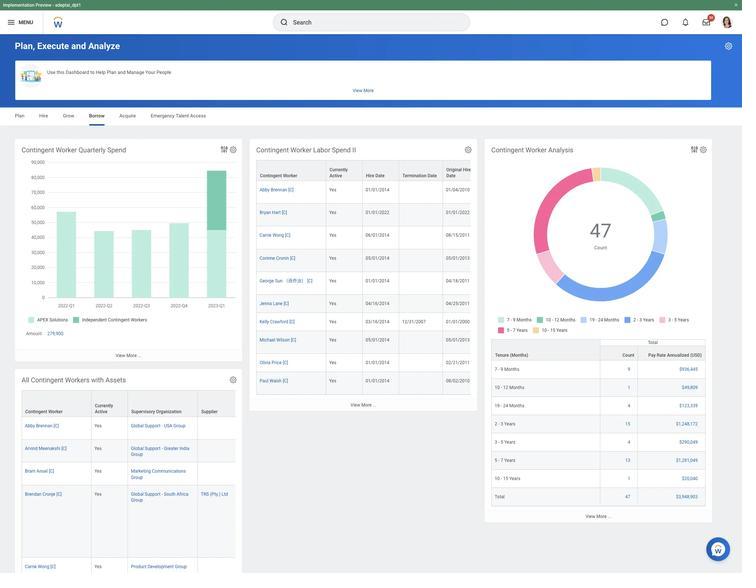 Task type: vqa. For each thing, say whether or not it's contained in the screenshot.


Task type: locate. For each thing, give the bounding box(es) containing it.
currently down labor
[[330, 168, 348, 173]]

row containing brendan cronje [c]
[[22, 486, 517, 559]]

9 cell from the top
[[399, 373, 443, 395]]

1 horizontal spatial 01/01/2022
[[446, 210, 470, 216]]

3 01/01/2014 from the top
[[366, 361, 390, 366]]

carrie inside the contingent worker labor spend ii element
[[260, 233, 272, 238]]

active for spend
[[330, 173, 342, 179]]

cell for george sun （孫乔治） [c]
[[399, 272, 443, 295]]

0 vertical spatial active
[[330, 173, 342, 179]]

months down the tenure (months)
[[505, 367, 520, 373]]

1 4 button from the top
[[628, 403, 632, 409]]

count button
[[601, 347, 638, 361]]

row containing 10 - 12 months
[[492, 379, 706, 398]]

and inside use this dashboard to help plan and manage your people button
[[118, 70, 126, 75]]

0 vertical spatial ...
[[138, 354, 141, 359]]

3 right 2
[[501, 422, 503, 427]]

view inside the contingent worker quarterly spend element
[[116, 354, 125, 359]]

carrie wong [c] link
[[260, 232, 290, 238], [25, 564, 56, 570]]

0 vertical spatial wong
[[273, 233, 284, 238]]

support down supervisory organization
[[145, 424, 161, 429]]

india
[[180, 447, 189, 452]]

brennan up bryan hart [c] link
[[271, 188, 287, 193]]

7 down tenure
[[495, 367, 497, 373]]

10 for 10 - 12 months
[[495, 386, 500, 391]]

south
[[164, 492, 176, 497]]

1 support from the top
[[145, 424, 161, 429]]

row containing 7 - 9 months
[[492, 361, 706, 379]]

1 vertical spatial currently active button
[[92, 391, 128, 417]]

（孫乔治）
[[284, 279, 306, 284]]

date
[[376, 173, 385, 179], [428, 173, 437, 179], [447, 173, 456, 179]]

date left the termination on the right
[[376, 173, 385, 179]]

0 horizontal spatial currently active column header
[[92, 391, 128, 418]]

0 horizontal spatial 15
[[503, 477, 508, 482]]

contingent worker column header for contingent
[[22, 391, 92, 418]]

- left greater
[[162, 447, 163, 452]]

2 horizontal spatial view more ...
[[586, 515, 612, 520]]

currently for with
[[95, 404, 113, 409]]

abby brennan [c] up bryan hart [c] link
[[260, 188, 294, 193]]

active inside the contingent worker labor spend ii element
[[330, 173, 342, 179]]

currently active down "with"
[[95, 404, 113, 415]]

row containing corinne cronin [c]
[[256, 250, 652, 272]]

and left manage
[[118, 70, 126, 75]]

04/18/2011
[[446, 279, 470, 284]]

0 vertical spatial abby brennan [c]
[[260, 188, 294, 193]]

abby for all
[[25, 424, 35, 429]]

years inside 10 - 15 years element
[[510, 477, 521, 482]]

termination date
[[403, 173, 437, 179]]

2 01/01/2022 from the left
[[446, 210, 470, 216]]

0 horizontal spatial currently active button
[[92, 391, 128, 417]]

1 button down 9 button
[[628, 385, 632, 391]]

marketing
[[131, 469, 151, 475]]

1 vertical spatial abby
[[25, 424, 35, 429]]

total down 10 - 15 years
[[495, 495, 505, 500]]

279,900
[[47, 332, 63, 337]]

currently active column header down assets at the left of page
[[92, 391, 128, 418]]

years inside 5 - 7 years element
[[505, 459, 516, 464]]

15 up 13
[[626, 422, 631, 427]]

1 button for $49,809
[[628, 385, 632, 391]]

brennan
[[271, 188, 287, 193], [36, 424, 52, 429]]

support inside global support - greater india group
[[145, 447, 161, 452]]

1 vertical spatial active
[[95, 410, 107, 415]]

configure and view chart data image
[[220, 145, 229, 154], [690, 145, 699, 154]]

africa
[[177, 492, 188, 497]]

7 cell from the top
[[399, 332, 443, 354]]

yes for michael wilson [c] link
[[329, 338, 337, 343]]

0 horizontal spatial contingent worker
[[25, 410, 63, 415]]

2 horizontal spatial more
[[597, 515, 607, 520]]

dashboard
[[66, 70, 89, 75]]

bryan
[[260, 210, 271, 216]]

global for global support - south africa group
[[131, 492, 144, 497]]

2 horizontal spatial view more ... link
[[485, 511, 713, 523]]

yes for arvind meenakshi [c] link on the left bottom of the page
[[95, 447, 102, 452]]

total inside popup button
[[648, 341, 658, 346]]

currently down "with"
[[95, 404, 113, 409]]

currently inside all contingent workers with assets element
[[95, 404, 113, 409]]

0 horizontal spatial currently active
[[95, 404, 113, 415]]

abby brennan [c] inside all contingent workers with assets element
[[25, 424, 59, 429]]

1 vertical spatial 1 button
[[628, 476, 632, 482]]

years down 5 - 7 years
[[510, 477, 521, 482]]

2 configure and view chart data image from the left
[[690, 145, 699, 154]]

1 10 from the top
[[495, 386, 500, 391]]

2 01/01/2014 from the top
[[366, 279, 390, 284]]

support left south
[[145, 492, 161, 497]]

12/31/2007
[[402, 320, 426, 325]]

abby brennan [c] link up bryan hart [c] link
[[260, 186, 294, 193]]

2 vertical spatial months
[[510, 404, 525, 409]]

tenure (months)
[[495, 353, 529, 358]]

tab list
[[7, 108, 735, 126]]

15
[[626, 422, 631, 427], [503, 477, 508, 482]]

configure contingent worker labor spend ii image
[[464, 146, 473, 154]]

1 vertical spatial hire
[[463, 168, 471, 173]]

spend inside the contingent worker labor spend ii element
[[332, 146, 351, 154]]

0 vertical spatial view more ... link
[[15, 350, 242, 362]]

3 global from the top
[[131, 492, 144, 497]]

1 horizontal spatial more
[[362, 403, 372, 408]]

total
[[648, 341, 658, 346], [495, 495, 505, 500]]

abby brennan [c] link
[[260, 186, 294, 193], [25, 422, 59, 429]]

1 horizontal spatial hire
[[366, 173, 374, 179]]

0 horizontal spatial configure and view chart data image
[[220, 145, 229, 154]]

2 10 from the top
[[495, 477, 500, 482]]

amount
[[26, 332, 42, 337]]

currently active for spend
[[330, 168, 348, 179]]

1 down "13" button
[[628, 477, 631, 482]]

4 for $123,339
[[628, 404, 631, 409]]

2 date from the left
[[428, 173, 437, 179]]

arvind meenakshi [c] link
[[25, 445, 67, 452]]

currently active button for with
[[92, 391, 128, 417]]

2 9 from the left
[[628, 367, 631, 373]]

original hire date button
[[443, 161, 479, 181]]

4 down 15 button
[[628, 440, 631, 446]]

1 horizontal spatial ...
[[373, 403, 376, 408]]

1 global from the top
[[131, 424, 144, 429]]

0 vertical spatial 10
[[495, 386, 500, 391]]

05/01/2014
[[366, 256, 390, 261], [366, 338, 390, 343]]

view more ... for contingent worker analysis
[[586, 515, 612, 520]]

1 vertical spatial and
[[118, 70, 126, 75]]

carrie
[[260, 233, 272, 238], [25, 565, 37, 570]]

contingent worker button down 'contingent worker labor spend ii'
[[257, 161, 326, 181]]

date right the termination on the right
[[428, 173, 437, 179]]

plan inside use this dashboard to help plan and manage your people button
[[107, 70, 116, 75]]

years for 2 - 3 years
[[505, 422, 516, 427]]

george
[[260, 279, 274, 284]]

1 vertical spatial abby brennan [c]
[[25, 424, 59, 429]]

1 vertical spatial contingent worker column header
[[22, 391, 92, 418]]

1 4 from the top
[[628, 404, 631, 409]]

active down labor
[[330, 173, 342, 179]]

0 horizontal spatial view more ...
[[116, 354, 141, 359]]

contingent worker column header
[[256, 160, 326, 182], [22, 391, 92, 418]]

configure and view chart data image left the configure contingent worker analysis image in the right of the page
[[690, 145, 699, 154]]

05/01/2014 down 06/01/2014
[[366, 256, 390, 261]]

3 down 2
[[495, 440, 497, 446]]

1 horizontal spatial carrie wong [c] link
[[260, 232, 290, 238]]

$20,040 button
[[682, 476, 699, 482]]

total button
[[601, 340, 706, 346]]

2 4 button from the top
[[628, 440, 632, 446]]

yes for bryan hart [c] link
[[329, 210, 337, 216]]

currently active button for spend
[[326, 161, 362, 181]]

4 button up 15 button
[[628, 403, 632, 409]]

active down "with"
[[95, 410, 107, 415]]

yes for abby brennan [c] link for all
[[95, 424, 102, 429]]

menu button
[[0, 10, 43, 34]]

01/01/2014 for 01/04/2010
[[366, 188, 390, 193]]

01/01/2022 up 06/01/2014
[[366, 210, 390, 216]]

global inside global support - greater india group
[[131, 447, 144, 452]]

view more ... inside the contingent worker quarterly spend element
[[116, 354, 141, 359]]

- right '19'
[[501, 404, 502, 409]]

$1,248,172
[[676, 422, 698, 427]]

worker left labor
[[291, 146, 312, 154]]

brendan
[[25, 492, 41, 497]]

1 vertical spatial wong
[[38, 565, 49, 570]]

1 horizontal spatial 9
[[628, 367, 631, 373]]

support inside the global support - usa group link
[[145, 424, 161, 429]]

1 button
[[628, 385, 632, 391], [628, 476, 632, 482]]

global down marketing
[[131, 492, 144, 497]]

2 vertical spatial view
[[586, 515, 596, 520]]

0 horizontal spatial brennan
[[36, 424, 52, 429]]

1 vertical spatial currently
[[95, 404, 113, 409]]

3
[[501, 422, 503, 427], [495, 440, 497, 446]]

labor
[[313, 146, 330, 154]]

years inside 3 - 5 years element
[[505, 440, 516, 446]]

3 date from the left
[[447, 173, 456, 179]]

product development group link
[[131, 564, 187, 570]]

row
[[256, 160, 652, 182], [256, 181, 652, 204], [256, 204, 652, 227], [256, 227, 652, 250], [256, 250, 652, 272], [256, 272, 652, 295], [256, 295, 652, 313], [256, 313, 652, 332], [256, 332, 652, 354], [492, 340, 706, 361], [492, 346, 706, 361], [256, 354, 652, 373], [492, 361, 706, 379], [256, 373, 652, 395], [492, 379, 706, 398], [22, 391, 517, 418], [492, 398, 706, 416], [492, 416, 706, 434], [22, 418, 517, 440], [492, 434, 706, 452], [22, 440, 517, 463], [492, 452, 706, 470], [22, 463, 517, 486], [492, 470, 706, 489], [22, 486, 517, 559], [492, 489, 706, 507], [22, 559, 517, 574]]

worker left analysis
[[526, 146, 547, 154]]

1 date from the left
[[376, 173, 385, 179]]

1 horizontal spatial view more ...
[[351, 403, 376, 408]]

supervisory organization button
[[128, 391, 198, 417]]

spend right quarterly
[[107, 146, 126, 154]]

support for usa
[[145, 424, 161, 429]]

years for 5 - 7 years
[[505, 459, 516, 464]]

yes for jenna lane [c] link
[[329, 301, 337, 307]]

yes for olivia price [c] link on the left
[[329, 361, 337, 366]]

worker for quarterly
[[56, 146, 77, 154]]

view inside contingent worker analysis element
[[586, 515, 596, 520]]

1 vertical spatial months
[[510, 386, 525, 391]]

4 for $290,049
[[628, 440, 631, 446]]

- left the usa
[[162, 424, 163, 429]]

... for contingent worker quarterly spend
[[138, 354, 141, 359]]

abby up arvind
[[25, 424, 35, 429]]

active
[[330, 173, 342, 179], [95, 410, 107, 415]]

1 for $20,040
[[628, 477, 631, 482]]

plan, execute and analyze
[[15, 41, 120, 51]]

1 horizontal spatial configure and view chart data image
[[690, 145, 699, 154]]

abby inside all contingent workers with assets element
[[25, 424, 35, 429]]

1 horizontal spatial currently active column header
[[326, 160, 363, 182]]

more
[[126, 354, 137, 359], [362, 403, 372, 408], [597, 515, 607, 520]]

supplier
[[201, 410, 218, 415]]

currently active button down assets at the left of page
[[92, 391, 128, 417]]

9 down tenure
[[501, 367, 503, 373]]

1 down 9 button
[[628, 386, 631, 391]]

[c]
[[288, 188, 294, 193], [282, 210, 287, 216], [285, 233, 290, 238], [290, 256, 296, 261], [307, 279, 313, 284], [284, 301, 289, 307], [290, 320, 295, 325], [291, 338, 296, 343], [283, 361, 288, 366], [283, 379, 288, 384], [54, 424, 59, 429], [61, 447, 67, 452], [49, 469, 54, 475], [56, 492, 62, 497], [50, 565, 56, 570]]

- right preview
[[53, 3, 54, 8]]

years up 5 - 7 years element on the right of page
[[505, 440, 516, 446]]

0 horizontal spatial abby
[[25, 424, 35, 429]]

configure contingent worker quarterly spend image
[[229, 146, 237, 154]]

5 cell from the top
[[399, 272, 443, 295]]

group inside global support - south africa group
[[131, 498, 143, 503]]

support left greater
[[145, 447, 161, 452]]

0 horizontal spatial spend
[[107, 146, 126, 154]]

contingent worker column header down all contingent workers with assets
[[22, 391, 92, 418]]

configure and view chart data image inside the contingent worker quarterly spend element
[[220, 145, 229, 154]]

0 vertical spatial 4
[[628, 404, 631, 409]]

abby up bryan
[[260, 188, 270, 193]]

05/01/2013 for michael wilson [c]
[[446, 338, 470, 343]]

9 down count popup button
[[628, 367, 631, 373]]

05/01/2013 down 08/15/2011
[[446, 256, 470, 261]]

0 vertical spatial hire
[[39, 113, 48, 119]]

2 1 from the top
[[628, 477, 631, 482]]

0 horizontal spatial total
[[495, 495, 505, 500]]

0 horizontal spatial contingent worker column header
[[22, 391, 92, 418]]

47 for 47
[[626, 495, 631, 500]]

0 horizontal spatial more
[[126, 354, 137, 359]]

4 01/01/2014 from the top
[[366, 379, 390, 384]]

months for 19 - 24 months
[[510, 404, 525, 409]]

2 support from the top
[[145, 447, 161, 452]]

row containing paul walsh [c]
[[256, 373, 652, 395]]

4 up 15 button
[[628, 404, 631, 409]]

2 cell from the top
[[399, 204, 443, 227]]

abby brennan [c] link inside the contingent worker labor spend ii element
[[260, 186, 294, 193]]

2 horizontal spatial view
[[586, 515, 596, 520]]

19 - 24 months
[[495, 404, 525, 409]]

walsh
[[270, 379, 282, 384]]

brennan inside the contingent worker labor spend ii element
[[271, 188, 287, 193]]

hire
[[39, 113, 48, 119], [463, 168, 471, 173], [366, 173, 374, 179]]

configure contingent worker analysis image
[[700, 146, 708, 154]]

01/01/2022 up 08/15/2011
[[446, 210, 470, 216]]

0 horizontal spatial 7
[[495, 367, 497, 373]]

contingent worker column header for worker
[[256, 160, 326, 182]]

currently active for with
[[95, 404, 113, 415]]

group inside global support - greater india group
[[131, 453, 143, 458]]

9
[[501, 367, 503, 373], [628, 367, 631, 373]]

currently active button down ii
[[326, 161, 362, 181]]

0 vertical spatial count
[[595, 245, 607, 251]]

1 horizontal spatial abby brennan [c] link
[[260, 186, 294, 193]]

0 vertical spatial contingent worker column header
[[256, 160, 326, 182]]

all contingent workers with assets element
[[15, 370, 517, 574]]

1 vertical spatial view more ...
[[351, 403, 376, 408]]

1 vertical spatial support
[[145, 447, 161, 452]]

worker down all contingent workers with assets
[[48, 410, 63, 415]]

currently active column header for spend
[[326, 160, 363, 182]]

1 vertical spatial abby brennan [c] link
[[25, 422, 59, 429]]

configure and view chart data image left configure contingent worker quarterly spend icon
[[220, 145, 229, 154]]

view more ...
[[116, 354, 141, 359], [351, 403, 376, 408], [586, 515, 612, 520]]

30 button
[[699, 14, 715, 31]]

spend left ii
[[332, 146, 351, 154]]

sun
[[275, 279, 283, 284]]

2 global from the top
[[131, 447, 144, 452]]

1 horizontal spatial date
[[428, 173, 437, 179]]

abby inside the contingent worker labor spend ii element
[[260, 188, 270, 193]]

and
[[71, 41, 86, 51], [118, 70, 126, 75]]

abby brennan [c] link up arvind meenakshi [c] link on the left bottom of the page
[[25, 422, 59, 429]]

$290,049 button
[[680, 440, 699, 446]]

1 vertical spatial count
[[623, 353, 635, 358]]

2 05/01/2014 from the top
[[366, 338, 390, 343]]

more inside contingent worker analysis element
[[597, 515, 607, 520]]

1 vertical spatial currently active
[[95, 404, 113, 415]]

2 horizontal spatial hire
[[463, 168, 471, 173]]

brennan for contingent
[[36, 424, 52, 429]]

months right '12'
[[510, 386, 525, 391]]

... inside the contingent worker quarterly spend element
[[138, 354, 141, 359]]

1 configure and view chart data image from the left
[[220, 145, 229, 154]]

currently inside the contingent worker labor spend ii element
[[330, 168, 348, 173]]

1 horizontal spatial view more ... link
[[250, 399, 477, 412]]

0 horizontal spatial count
[[595, 245, 607, 251]]

7 up 10 - 15 years element
[[501, 459, 503, 464]]

support for south
[[145, 492, 161, 497]]

and left analyze
[[71, 41, 86, 51]]

05/01/2014 for michael wilson [c]
[[366, 338, 390, 343]]

0 vertical spatial abby
[[260, 188, 270, 193]]

olivia price [c] link
[[260, 359, 288, 366]]

yes for kelly crawford [c] link
[[329, 320, 337, 325]]

3 support from the top
[[145, 492, 161, 497]]

yes for paul walsh [c] link in the bottom of the page
[[329, 379, 337, 384]]

0 vertical spatial currently active column header
[[326, 160, 363, 182]]

your
[[146, 70, 155, 75]]

1 vertical spatial ...
[[373, 403, 376, 408]]

2 vertical spatial hire
[[366, 173, 374, 179]]

0 vertical spatial 47
[[590, 220, 612, 243]]

worker left quarterly
[[56, 146, 77, 154]]

0 horizontal spatial wong
[[38, 565, 49, 570]]

years right 2
[[505, 422, 516, 427]]

0 vertical spatial months
[[505, 367, 520, 373]]

2 1 button from the top
[[628, 476, 632, 482]]

1 05/01/2014 from the top
[[366, 256, 390, 261]]

2 05/01/2013 from the top
[[446, 338, 470, 343]]

years up 10 - 15 years element
[[505, 459, 516, 464]]

row containing 2 - 3 years
[[492, 416, 706, 434]]

1 horizontal spatial view
[[351, 403, 360, 408]]

1 cell from the top
[[399, 181, 443, 204]]

support inside global support - south africa group
[[145, 492, 161, 497]]

6 cell from the top
[[399, 295, 443, 313]]

currently active inside the contingent worker labor spend ii element
[[330, 168, 348, 179]]

total up pay
[[648, 341, 658, 346]]

... for contingent worker analysis
[[608, 515, 612, 520]]

10 left '12'
[[495, 386, 500, 391]]

2 4 from the top
[[628, 440, 631, 446]]

1 vertical spatial plan
[[15, 113, 24, 119]]

cell for paul walsh [c]
[[399, 373, 443, 395]]

cell for jenna lane [c]
[[399, 295, 443, 313]]

view more ... inside contingent worker analysis element
[[586, 515, 612, 520]]

people
[[157, 70, 171, 75]]

row containing olivia price [c]
[[256, 354, 652, 373]]

1 vertical spatial brennan
[[36, 424, 52, 429]]

01/01/2014 for 04/18/2011
[[366, 279, 390, 284]]

active inside all contingent workers with assets element
[[95, 410, 107, 415]]

10 for 10 - 15 years
[[495, 477, 500, 482]]

5 down 3 - 5 years
[[495, 459, 497, 464]]

15 down 5 - 7 years
[[503, 477, 508, 482]]

original
[[447, 168, 462, 173]]

carrie wong [c]
[[260, 233, 290, 238], [25, 565, 56, 570]]

yes for george sun （孫乔治） [c] link
[[329, 279, 337, 284]]

years for 3 - 5 years
[[505, 440, 516, 446]]

3 cell from the top
[[399, 227, 443, 250]]

- left south
[[162, 492, 163, 497]]

spend for quarterly
[[107, 146, 126, 154]]

cell for corinne cronin [c]
[[399, 250, 443, 272]]

plan
[[107, 70, 116, 75], [15, 113, 24, 119]]

10 - 15 years
[[495, 477, 521, 482]]

47 count
[[590, 220, 612, 251]]

cronje
[[43, 492, 55, 497]]

1 horizontal spatial currently active button
[[326, 161, 362, 181]]

brennan up arvind meenakshi [c] link on the left bottom of the page
[[36, 424, 52, 429]]

0 horizontal spatial hire
[[39, 113, 48, 119]]

1 vertical spatial 1
[[628, 477, 631, 482]]

carrie inside all contingent workers with assets element
[[25, 565, 37, 570]]

contingent worker button down all contingent workers with assets
[[22, 391, 91, 417]]

1 horizontal spatial contingent worker column header
[[256, 160, 326, 182]]

acquire
[[119, 113, 136, 119]]

0 vertical spatial carrie wong [c] link
[[260, 232, 290, 238]]

hire inside tab list
[[39, 113, 48, 119]]

spend inside the contingent worker quarterly spend element
[[107, 146, 126, 154]]

view more ... for contingent worker labor spend ii
[[351, 403, 376, 408]]

0 vertical spatial and
[[71, 41, 86, 51]]

47 inside 47 button
[[626, 495, 631, 500]]

years inside 2 - 3 years element
[[505, 422, 516, 427]]

global support - usa group
[[131, 424, 186, 429]]

michael wilson [c] link
[[260, 336, 296, 343]]

global up marketing
[[131, 447, 144, 452]]

1 horizontal spatial 7
[[501, 459, 503, 464]]

cell for michael wilson [c]
[[399, 332, 443, 354]]

0 horizontal spatial active
[[95, 410, 107, 415]]

global down supervisory
[[131, 424, 144, 429]]

more inside the contingent worker quarterly spend element
[[126, 354, 137, 359]]

0 horizontal spatial carrie wong [c] link
[[25, 564, 56, 570]]

1 horizontal spatial carrie wong [c]
[[260, 233, 290, 238]]

abby brennan [c] up arvind meenakshi [c] link on the left bottom of the page
[[25, 424, 59, 429]]

1 button down "13" button
[[628, 476, 632, 482]]

1 vertical spatial 47 button
[[626, 495, 632, 501]]

contingent worker up bryan hart [c] link
[[260, 173, 297, 179]]

1 1 from the top
[[628, 386, 631, 391]]

1 horizontal spatial total
[[648, 341, 658, 346]]

global support - south africa group link
[[131, 491, 188, 503]]

brennan inside all contingent workers with assets element
[[36, 424, 52, 429]]

2 vertical spatial support
[[145, 492, 161, 497]]

carrie for carrie wong [c] link to the bottom
[[25, 565, 37, 570]]

active for with
[[95, 410, 107, 415]]

cell
[[399, 181, 443, 204], [399, 204, 443, 227], [399, 227, 443, 250], [399, 250, 443, 272], [399, 272, 443, 295], [399, 295, 443, 313], [399, 332, 443, 354], [399, 354, 443, 373], [399, 373, 443, 395]]

0 vertical spatial carrie
[[260, 233, 272, 238]]

abby brennan [c] for all
[[25, 424, 59, 429]]

02/21/2011
[[446, 361, 470, 366]]

total element
[[495, 494, 505, 500]]

currently active column header
[[326, 160, 363, 182], [92, 391, 128, 418]]

view for contingent worker quarterly spend
[[116, 354, 125, 359]]

2 - 3 years element
[[495, 421, 516, 427]]

tab list containing plan
[[7, 108, 735, 126]]

1 vertical spatial 05/01/2014
[[366, 338, 390, 343]]

1 vertical spatial 7
[[501, 459, 503, 464]]

hire inside hire date popup button
[[366, 173, 374, 179]]

worker down 'contingent worker labor spend ii'
[[283, 173, 297, 179]]

michael
[[260, 338, 275, 343]]

view inside the contingent worker labor spend ii element
[[351, 403, 360, 408]]

corinne
[[260, 256, 275, 261]]

ii
[[353, 146, 356, 154]]

0 horizontal spatial 47
[[590, 220, 612, 243]]

yes for corinne cronin [c] link
[[329, 256, 337, 261]]

0 vertical spatial currently active
[[330, 168, 348, 179]]

more inside the contingent worker labor spend ii element
[[362, 403, 372, 408]]

close environment banner image
[[734, 3, 739, 7]]

1 05/01/2013 from the top
[[446, 256, 470, 261]]

10 up total element
[[495, 477, 500, 482]]

date down the original
[[447, 173, 456, 179]]

abby brennan [c] inside the contingent worker labor spend ii element
[[260, 188, 294, 193]]

1 spend from the left
[[107, 146, 126, 154]]

global support - greater india group link
[[131, 445, 189, 458]]

borrow
[[89, 113, 105, 119]]

row containing jenna lane [c]
[[256, 295, 652, 313]]

- inside global support - south africa group
[[162, 492, 163, 497]]

4 button up "13" button
[[628, 440, 632, 446]]

8 cell from the top
[[399, 354, 443, 373]]

2 spend from the left
[[332, 146, 351, 154]]

...
[[138, 354, 141, 359], [373, 403, 376, 408], [608, 515, 612, 520]]

05/01/2013 down 01/01/2000 at bottom
[[446, 338, 470, 343]]

configure and view chart data image for contingent worker analysis
[[690, 145, 699, 154]]

2 vertical spatial view more ... link
[[485, 511, 713, 523]]

execute
[[37, 41, 69, 51]]

inbox large image
[[703, 19, 710, 26]]

1 1 button from the top
[[628, 385, 632, 391]]

1 vertical spatial carrie
[[25, 565, 37, 570]]

paul walsh [c] link
[[260, 377, 288, 384]]

configure and view chart data image for contingent worker quarterly spend
[[220, 145, 229, 154]]

cell for carrie wong [c]
[[399, 227, 443, 250]]

0 vertical spatial 05/01/2013
[[446, 256, 470, 261]]

1 01/01/2014 from the top
[[366, 188, 390, 193]]

0 vertical spatial 4 button
[[628, 403, 632, 409]]

... inside the contingent worker labor spend ii element
[[373, 403, 376, 408]]

05/01/2014 down 03/16/2014
[[366, 338, 390, 343]]

months right 24
[[510, 404, 525, 409]]

ansel
[[37, 469, 48, 475]]

currently active inside all contingent workers with assets element
[[95, 404, 113, 415]]

1 horizontal spatial currently active
[[330, 168, 348, 179]]

months
[[505, 367, 520, 373], [510, 386, 525, 391], [510, 404, 525, 409]]

global inside global support - south africa group
[[131, 492, 144, 497]]

- up total element
[[501, 477, 502, 482]]

5 up 5 - 7 years element on the right of page
[[501, 440, 503, 446]]

$1,281,049
[[676, 459, 698, 464]]

date inside popup button
[[428, 173, 437, 179]]

contingent worker up arvind meenakshi [c] link on the left bottom of the page
[[25, 410, 63, 415]]

view more ... inside the contingent worker labor spend ii element
[[351, 403, 376, 408]]

10
[[495, 386, 500, 391], [495, 477, 500, 482]]

cell for abby brennan [c]
[[399, 181, 443, 204]]

1 horizontal spatial plan
[[107, 70, 116, 75]]

0 horizontal spatial 5
[[495, 459, 497, 464]]

1 vertical spatial 5
[[495, 459, 497, 464]]

contingent worker column header down 'contingent worker labor spend ii'
[[256, 160, 326, 182]]

global inside the global support - usa group link
[[131, 424, 144, 429]]

currently active column header down ii
[[326, 160, 363, 182]]

1 vertical spatial carrie wong [c]
[[25, 565, 56, 570]]

9 inside button
[[628, 367, 631, 373]]

currently active down labor
[[330, 168, 348, 179]]

4 cell from the top
[[399, 250, 443, 272]]

... inside contingent worker analysis element
[[608, 515, 612, 520]]

contingent worker labor spend ii
[[256, 146, 356, 154]]



Task type: describe. For each thing, give the bounding box(es) containing it.
yes for abby brennan [c] link within the the contingent worker labor spend ii element
[[329, 188, 337, 193]]

emergency
[[151, 113, 175, 119]]

access
[[190, 113, 206, 119]]

row containing kelly crawford [c]
[[256, 313, 652, 332]]

15 inside 10 - 15 years element
[[503, 477, 508, 482]]

01/01/2014 for 02/21/2011
[[366, 361, 390, 366]]

all contingent workers with assets
[[22, 377, 126, 384]]

greater
[[164, 447, 179, 452]]

support for greater
[[145, 447, 161, 452]]

product development group
[[131, 565, 187, 570]]

contingent worker for worker
[[260, 173, 297, 179]]

3 - 5 years
[[495, 440, 516, 446]]

search image
[[280, 18, 289, 27]]

contingent worker button for contingent
[[22, 391, 91, 417]]

arvind
[[25, 447, 38, 452]]

supplier button
[[198, 391, 260, 417]]

4 button for $290,049
[[628, 440, 632, 446]]

profile logan mcneil image
[[722, 16, 734, 30]]

brennan for worker
[[271, 188, 287, 193]]

supervisory
[[131, 410, 155, 415]]

view more ... for contingent worker quarterly spend
[[116, 354, 141, 359]]

7 - 9 months
[[495, 367, 520, 373]]

olivia
[[260, 361, 271, 366]]

- right 2
[[499, 422, 500, 427]]

lane
[[273, 301, 283, 307]]

view more ... link for contingent worker analysis
[[485, 511, 713, 523]]

1 for $49,809
[[628, 386, 631, 391]]

0 vertical spatial 5
[[501, 440, 503, 446]]

view more ... link for contingent worker labor spend ii
[[250, 399, 477, 412]]

global support - usa group link
[[131, 422, 186, 429]]

pay rate annualized (usd) button
[[638, 347, 706, 361]]

assets
[[105, 377, 126, 384]]

1 01/01/2022 from the left
[[366, 210, 390, 216]]

- inside menu banner
[[53, 3, 54, 8]]

configure all contingent workers with assets image
[[229, 376, 237, 384]]

hire inside original hire date
[[463, 168, 471, 173]]

$3,948,903 button
[[676, 495, 699, 501]]

(months)
[[510, 353, 529, 358]]

justify image
[[7, 18, 16, 27]]

help
[[96, 70, 106, 75]]

hire date column header
[[363, 160, 399, 182]]

use this dashboard to help plan and manage your people
[[47, 70, 171, 75]]

- down 3 - 5 years
[[499, 459, 500, 464]]

tenure (months) button
[[492, 340, 600, 361]]

paul walsh [c]
[[260, 379, 288, 384]]

yes for brendan cronje [c] link
[[95, 492, 102, 497]]

15 inside 15 button
[[626, 422, 631, 427]]

brendan cronje [c]
[[25, 492, 62, 497]]

george sun （孫乔治） [c]
[[260, 279, 313, 284]]

crawford
[[270, 320, 288, 325]]

yes for bram ansel [c] link
[[95, 469, 102, 475]]

10 - 15 years element
[[495, 475, 521, 482]]

47 main content
[[0, 34, 742, 574]]

1 vertical spatial carrie wong [c] link
[[25, 564, 56, 570]]

2
[[495, 422, 497, 427]]

carrie wong [c] inside the contingent worker labor spend ii element
[[260, 233, 290, 238]]

currently for spend
[[330, 168, 348, 173]]

organization
[[156, 410, 182, 415]]

Search Workday  search field
[[293, 14, 455, 31]]

5 - 7 years element
[[495, 457, 516, 464]]

row containing bram ansel [c]
[[22, 463, 517, 486]]

arvind meenakshi [c]
[[25, 447, 67, 452]]

10 - 12 months element
[[495, 384, 525, 391]]

currently active column header for with
[[92, 391, 128, 418]]

wong inside all contingent workers with assets element
[[38, 565, 49, 570]]

row containing 10 - 15 years
[[492, 470, 706, 489]]

row containing 3 - 5 years
[[492, 434, 706, 452]]

04/25/2011
[[446, 301, 470, 307]]

emergency talent access
[[151, 113, 206, 119]]

hire date
[[366, 173, 385, 179]]

abby brennan [c] link for all
[[25, 422, 59, 429]]

... for contingent worker labor spend ii
[[373, 403, 376, 408]]

use
[[47, 70, 55, 75]]

- up 5 - 7 years element on the right of page
[[499, 440, 500, 446]]

preview
[[36, 3, 51, 8]]

tab list inside the 47 main content
[[7, 108, 735, 126]]

view more ... link for contingent worker quarterly spend
[[15, 350, 242, 362]]

05/01/2014 for corinne cronin [c]
[[366, 256, 390, 261]]

group inside marketing communications group
[[131, 475, 143, 481]]

10 - 12 months
[[495, 386, 525, 391]]

hart
[[272, 210, 281, 216]]

contingent worker quarterly spend element
[[15, 139, 242, 362]]

$123,339
[[680, 404, 698, 409]]

original hire date
[[447, 168, 471, 179]]

worker for analysis
[[526, 146, 547, 154]]

row containing bryan hart [c]
[[256, 204, 652, 227]]

$123,339 button
[[680, 403, 699, 409]]

0 vertical spatial 47 button
[[590, 218, 613, 244]]

- inside global support - greater india group
[[162, 447, 163, 452]]

contingent worker for contingent
[[25, 410, 63, 415]]

row containing count
[[492, 346, 706, 361]]

paul
[[260, 379, 269, 384]]

contingent worker quarterly spend
[[22, 146, 126, 154]]

workers
[[65, 377, 90, 384]]

cell for olivia price [c]
[[399, 354, 443, 373]]

bryan hart [c]
[[260, 210, 287, 216]]

1 horizontal spatial 47 button
[[626, 495, 632, 501]]

manage
[[127, 70, 144, 75]]

analyze
[[88, 41, 120, 51]]

contingent worker analysis
[[492, 146, 574, 154]]

worker for labor
[[291, 146, 312, 154]]

contingent worker analysis element
[[485, 139, 713, 523]]

cell for bryan hart [c]
[[399, 204, 443, 227]]

use this dashboard to help plan and manage your people button
[[15, 61, 712, 100]]

global support - south africa group
[[131, 492, 188, 503]]

meenakshi
[[39, 447, 60, 452]]

trs (pty.) ltd
[[201, 492, 228, 497]]

supervisory organization column header
[[128, 391, 198, 418]]

menu banner
[[0, 0, 742, 34]]

configure this page image
[[725, 42, 734, 51]]

01/01/2014 for 08/02/2010
[[366, 379, 390, 384]]

$936,445
[[680, 367, 698, 373]]

termination date column header
[[399, 160, 443, 182]]

hire for hire
[[39, 113, 48, 119]]

global for global support - usa group
[[131, 424, 144, 429]]

more for contingent worker quarterly spend
[[126, 354, 137, 359]]

development
[[148, 565, 174, 570]]

group inside product development group link
[[175, 565, 187, 570]]

global for global support - greater india group
[[131, 447, 144, 452]]

15 button
[[626, 422, 632, 428]]

to
[[90, 70, 95, 75]]

date inside original hire date
[[447, 173, 456, 179]]

7 - 9 months element
[[495, 366, 520, 373]]

2 - 3 years
[[495, 422, 516, 427]]

view for contingent worker labor spend ii
[[351, 403, 360, 408]]

4 button for $123,339
[[628, 403, 632, 409]]

row containing george sun （孫乔治） [c]
[[256, 272, 652, 295]]

supervisory organization
[[131, 410, 182, 415]]

product
[[131, 565, 147, 570]]

grow
[[63, 113, 74, 119]]

13 button
[[626, 458, 632, 464]]

row containing michael wilson [c]
[[256, 332, 652, 354]]

plan inside tab list
[[15, 113, 24, 119]]

abby brennan [c] link for contingent
[[260, 186, 294, 193]]

contingent worker button for worker
[[257, 161, 326, 181]]

$49,809
[[682, 386, 698, 391]]

annualized
[[667, 353, 689, 358]]

more for contingent worker analysis
[[597, 515, 607, 520]]

08/02/2010
[[446, 379, 470, 384]]

quarterly
[[79, 146, 106, 154]]

ltd
[[222, 492, 228, 497]]

abby for contingent
[[260, 188, 270, 193]]

03/16/2014
[[366, 320, 390, 325]]

- down tenure
[[499, 367, 500, 373]]

wong inside the contingent worker labor spend ii element
[[273, 233, 284, 238]]

months for 10 - 12 months
[[510, 386, 525, 391]]

years for 10 - 15 years
[[510, 477, 521, 482]]

date for termination date
[[428, 173, 437, 179]]

1 horizontal spatial 3
[[501, 422, 503, 427]]

04/16/2014
[[366, 301, 390, 307]]

michael wilson [c]
[[260, 338, 296, 343]]

count inside popup button
[[623, 353, 635, 358]]

implementation
[[3, 3, 34, 8]]

notifications large image
[[682, 19, 690, 26]]

corinne cronin [c] link
[[260, 254, 296, 261]]

view for contingent worker analysis
[[586, 515, 596, 520]]

abby brennan [c] for contingent
[[260, 188, 294, 193]]

plan,
[[15, 41, 35, 51]]

more for contingent worker labor spend ii
[[362, 403, 372, 408]]

1 9 from the left
[[501, 367, 503, 373]]

$1,248,172 button
[[676, 422, 699, 428]]

tenure
[[495, 353, 509, 358]]

47 for 47 count
[[590, 220, 612, 243]]

- left '12'
[[501, 386, 502, 391]]

row containing arvind meenakshi [c]
[[22, 440, 517, 463]]

spend for labor
[[332, 146, 351, 154]]

trs (pty.) ltd link
[[201, 491, 228, 497]]

george sun （孫乔治） [c] link
[[260, 277, 313, 284]]

count inside 47 count
[[595, 245, 607, 251]]

(pty.)
[[210, 492, 221, 497]]

with
[[91, 377, 104, 384]]

1 button for $20,040
[[628, 476, 632, 482]]

row containing 19 - 24 months
[[492, 398, 706, 416]]

contingent worker labor spend ii element
[[250, 139, 652, 412]]

hire for hire date
[[366, 173, 374, 179]]

$1,281,049 button
[[676, 458, 699, 464]]

months for 7 - 9 months
[[505, 367, 520, 373]]

global support - greater india group
[[131, 447, 189, 458]]

05/01/2013 for corinne cronin [c]
[[446, 256, 470, 261]]

1 vertical spatial 3
[[495, 440, 497, 446]]

08/15/2011
[[446, 233, 470, 238]]

0 horizontal spatial and
[[71, 41, 86, 51]]

date for hire date
[[376, 173, 385, 179]]

row containing 5 - 7 years
[[492, 452, 706, 470]]

adeptai_dpt1
[[55, 3, 81, 8]]

group inside the global support - usa group link
[[174, 424, 186, 429]]

kelly crawford [c]
[[260, 320, 295, 325]]

3 - 5 years element
[[495, 439, 516, 446]]

(usd)
[[691, 353, 702, 358]]

olivia price [c]
[[260, 361, 288, 366]]

carrie wong [c] inside all contingent workers with assets element
[[25, 565, 56, 570]]

bryan hart [c] link
[[260, 209, 287, 216]]

$49,809 button
[[682, 385, 699, 391]]

price
[[272, 361, 282, 366]]

communications
[[152, 469, 186, 475]]

19 - 24 months element
[[495, 402, 525, 409]]



